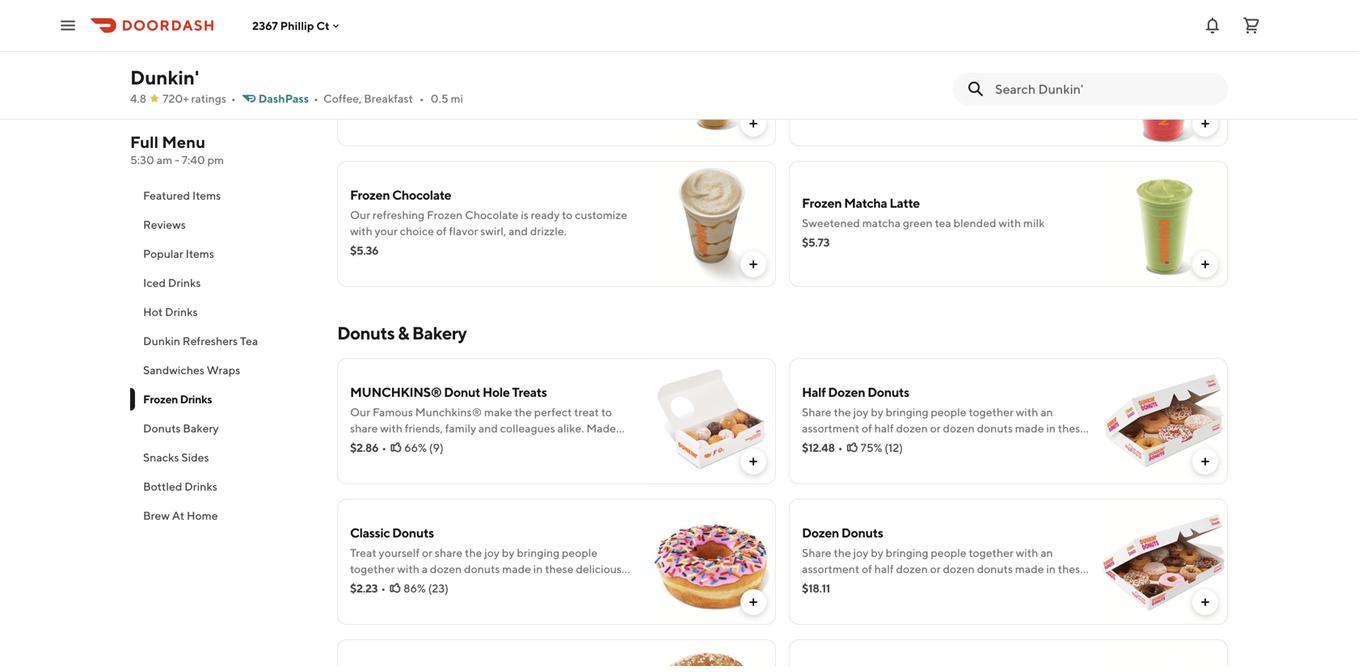 Task type: locate. For each thing, give the bounding box(es) containing it.
and right sip
[[984, 84, 1004, 97]]

and inside the coolatta® looking for the ultimate frozen, fruity refreshment? our coolatta® will do the trick. one sip and refreshment begins.
[[984, 84, 1004, 97]]

our for frozen coffee
[[350, 68, 371, 81]]

2367
[[252, 19, 278, 32]]

ratings
[[191, 92, 226, 105]]

with left your
[[350, 224, 373, 238]]

items for popular items
[[186, 247, 214, 260]]

popular items
[[143, 247, 214, 260]]

items for featured items
[[192, 189, 221, 202]]

1 vertical spatial is
[[521, 208, 529, 222]]

$18.11
[[802, 582, 830, 595]]

with left the milk
[[999, 216, 1022, 230]]

add item to cart image
[[1199, 258, 1212, 271], [1199, 455, 1212, 468], [747, 596, 760, 609], [1199, 596, 1212, 609]]

items inside button
[[192, 189, 221, 202]]

treats
[[512, 385, 547, 400]]

begins.
[[802, 100, 839, 113]]

is left 'made' on the left
[[449, 68, 456, 81]]

featured items button
[[130, 181, 318, 210]]

•
[[231, 92, 236, 105], [314, 92, 319, 105], [420, 92, 424, 105], [382, 441, 387, 455], [838, 441, 843, 455], [381, 582, 386, 595]]

$5.36 for frozen coffee
[[350, 103, 379, 116]]

muffins image
[[650, 640, 776, 666]]

matcha
[[844, 195, 888, 211]]

sandwiches
[[143, 364, 205, 377]]

classic donuts image
[[650, 499, 776, 625]]

one
[[943, 84, 965, 97]]

• right the ratings on the top of the page
[[231, 92, 236, 105]]

dashpass •
[[259, 92, 319, 105]]

66% (9)
[[404, 441, 444, 455]]

• for dashpass •
[[314, 92, 319, 105]]

to
[[562, 208, 573, 222]]

1 coolatta® from the top
[[802, 47, 863, 62]]

chocolate
[[392, 187, 451, 203], [465, 208, 519, 222]]

75%
[[861, 441, 883, 455]]

notification bell image
[[1203, 16, 1223, 35]]

2367 phillip ct button
[[252, 19, 343, 32]]

drinks down the popular items
[[168, 276, 201, 290]]

fruity
[[965, 68, 993, 81]]

0 horizontal spatial with
[[350, 224, 373, 238]]

chocolate up swirl, at the left of page
[[465, 208, 519, 222]]

• right the $12.48
[[838, 441, 843, 455]]

chocolate up 'refreshing'
[[392, 187, 451, 203]]

4.8
[[130, 92, 147, 105]]

0 vertical spatial bakery
[[412, 323, 467, 344]]

frozen inside frozen matcha latte sweetened matcha green tea blended with milk $5.73
[[802, 195, 842, 211]]

coffee,
[[578, 68, 613, 81]]

coolatta®
[[802, 47, 863, 62], [802, 84, 858, 97]]

$5.36 inside frozen coffee our frozen coffee is made with real dunkin' coffee, delivering a smooth, creamy coffee-forward flavor. $5.36
[[350, 103, 379, 116]]

full menu 5:30 am - 7:40 pm
[[130, 133, 224, 167]]

2367 phillip ct
[[252, 19, 330, 32]]

1 vertical spatial coolatta®
[[802, 84, 858, 97]]

bakery right &
[[412, 323, 467, 344]]

1 vertical spatial chocolate
[[465, 208, 519, 222]]

dozen donuts image
[[1102, 499, 1228, 625]]

0 vertical spatial and
[[984, 84, 1004, 97]]

menu
[[162, 133, 205, 152]]

1 vertical spatial items
[[186, 247, 214, 260]]

dunkin'
[[130, 66, 199, 89], [536, 68, 576, 81]]

the up the will at the right top
[[863, 68, 880, 81]]

a
[[404, 84, 409, 97]]

1 horizontal spatial with
[[490, 68, 512, 81]]

1 vertical spatial bakery
[[183, 422, 219, 435]]

is inside frozen coffee our frozen coffee is made with real dunkin' coffee, delivering a smooth, creamy coffee-forward flavor. $5.36
[[449, 68, 456, 81]]

popular items button
[[130, 239, 318, 268]]

coffee up 'smooth,'
[[411, 68, 446, 81]]

items
[[192, 189, 221, 202], [186, 247, 214, 260]]

our inside frozen coffee our frozen coffee is made with real dunkin' coffee, delivering a smooth, creamy coffee-forward flavor. $5.36
[[350, 68, 371, 81]]

0 horizontal spatial dunkin'
[[130, 66, 199, 89]]

bottled
[[143, 480, 182, 493]]

0 vertical spatial is
[[449, 68, 456, 81]]

1 $5.36 from the top
[[350, 103, 379, 116]]

customize
[[575, 208, 628, 222]]

$5.36 down your
[[350, 244, 379, 257]]

$5.73
[[802, 236, 830, 249]]

0 vertical spatial coffee
[[392, 47, 432, 62]]

made
[[459, 68, 488, 81]]

the
[[863, 68, 880, 81], [895, 84, 913, 97]]

0 vertical spatial the
[[863, 68, 880, 81]]

iced drinks button
[[130, 268, 318, 298]]

bakery
[[412, 323, 467, 344], [183, 422, 219, 435]]

1 horizontal spatial is
[[521, 208, 529, 222]]

ready
[[531, 208, 560, 222]]

with inside frozen chocolate our refreshing frozen chocolate is ready to customize with your choice of flavor swirl, and drizzle. $5.36
[[350, 224, 373, 238]]

and inside frozen chocolate our refreshing frozen chocolate is ready to customize with your choice of flavor swirl, and drizzle. $5.36
[[509, 224, 528, 238]]

&
[[398, 323, 409, 344]]

0 horizontal spatial bakery
[[183, 422, 219, 435]]

and for coolatta®
[[984, 84, 1004, 97]]

items up the reviews button in the left top of the page
[[192, 189, 221, 202]]

75% (12)
[[861, 441, 903, 455]]

home
[[187, 509, 218, 522]]

frozen matcha latte image
[[1102, 161, 1228, 287]]

1 horizontal spatial and
[[984, 84, 1004, 97]]

brew at home
[[143, 509, 218, 522]]

0 vertical spatial items
[[192, 189, 221, 202]]

sip
[[968, 84, 982, 97]]

add item to cart image
[[747, 117, 760, 130], [1199, 117, 1212, 130], [747, 258, 760, 271], [747, 455, 760, 468]]

bakery up sides
[[183, 422, 219, 435]]

$5.36 down 'delivering'
[[350, 103, 379, 116]]

frozen for matcha
[[802, 195, 842, 211]]

blended
[[954, 216, 997, 230]]

coffee,
[[324, 92, 362, 105]]

86%
[[404, 582, 426, 595]]

for
[[846, 68, 861, 81]]

1 horizontal spatial bakery
[[412, 323, 467, 344]]

$2.23 •
[[350, 582, 386, 595]]

drinks right hot
[[165, 305, 198, 319]]

pm
[[208, 153, 224, 167]]

1 horizontal spatial the
[[895, 84, 913, 97]]

your
[[375, 224, 398, 238]]

$12.48
[[802, 441, 835, 455]]

hole
[[483, 385, 510, 400]]

coffee, breakfast • 0.5 mi
[[324, 92, 463, 105]]

refreshment
[[1006, 84, 1069, 97]]

our for frozen chocolate
[[350, 208, 371, 222]]

hot drinks
[[143, 305, 198, 319]]

• right $2.86
[[382, 441, 387, 455]]

$5.36 for frozen chocolate
[[350, 244, 379, 257]]

coolatta® down looking
[[802, 84, 858, 97]]

drinks down sandwiches wraps
[[180, 393, 212, 406]]

dozen
[[828, 385, 866, 400], [802, 525, 839, 541]]

our inside frozen chocolate our refreshing frozen chocolate is ready to customize with your choice of flavor swirl, and drizzle. $5.36
[[350, 208, 371, 222]]

2 horizontal spatial with
[[999, 216, 1022, 230]]

add item to cart image for half dozen donuts
[[1199, 455, 1212, 468]]

classic
[[350, 525, 390, 541]]

frozen chocolate our refreshing frozen chocolate is ready to customize with your choice of flavor swirl, and drizzle. $5.36
[[350, 187, 628, 257]]

and right swirl, at the left of page
[[509, 224, 528, 238]]

smooth,
[[412, 84, 453, 97]]

0 horizontal spatial and
[[509, 224, 528, 238]]

frozen
[[350, 47, 390, 62], [373, 68, 409, 81], [350, 187, 390, 203], [802, 195, 842, 211], [427, 208, 463, 222], [143, 393, 178, 406]]

items inside button
[[186, 247, 214, 260]]

coffee up the "a"
[[392, 47, 432, 62]]

$5.36 inside frozen chocolate our refreshing frozen chocolate is ready to customize with your choice of flavor swirl, and drizzle. $5.36
[[350, 244, 379, 257]]

720+
[[163, 92, 189, 105]]

1 horizontal spatial chocolate
[[465, 208, 519, 222]]

$2.86 •
[[350, 441, 387, 455]]

munchkins® donut hole treats image
[[650, 358, 776, 484]]

1 vertical spatial dozen
[[802, 525, 839, 541]]

drinks for bottled drinks
[[185, 480, 217, 493]]

drinks up home
[[185, 480, 217, 493]]

coffee
[[392, 47, 432, 62], [411, 68, 446, 81]]

0 horizontal spatial is
[[449, 68, 456, 81]]

coolatta® up looking
[[802, 47, 863, 62]]

1 vertical spatial $5.36
[[350, 244, 379, 257]]

1 vertical spatial and
[[509, 224, 528, 238]]

1 vertical spatial coffee
[[411, 68, 446, 81]]

choice
[[400, 224, 434, 238]]

bakery inside button
[[183, 422, 219, 435]]

with
[[490, 68, 512, 81], [999, 216, 1022, 230], [350, 224, 373, 238]]

the down the ultimate
[[895, 84, 913, 97]]

1 horizontal spatial dunkin'
[[536, 68, 576, 81]]

• left coffee,
[[314, 92, 319, 105]]

is left ready
[[521, 208, 529, 222]]

dozen right half
[[828, 385, 866, 400]]

frozen coffee image
[[650, 20, 776, 146]]

our left 'refreshing'
[[350, 208, 371, 222]]

dunkin' up forward
[[536, 68, 576, 81]]

sandwiches wraps
[[143, 364, 240, 377]]

coolatta® image
[[1102, 20, 1228, 146]]

0 vertical spatial chocolate
[[392, 187, 451, 203]]

of
[[437, 224, 447, 238]]

dozen donuts
[[802, 525, 884, 541]]

and
[[984, 84, 1004, 97], [509, 224, 528, 238]]

with inside frozen matcha latte sweetened matcha green tea blended with milk $5.73
[[999, 216, 1022, 230]]

flavor
[[449, 224, 478, 238]]

items right popular
[[186, 247, 214, 260]]

1 vertical spatial the
[[895, 84, 913, 97]]

0 vertical spatial coolatta®
[[802, 47, 863, 62]]

is inside frozen chocolate our refreshing frozen chocolate is ready to customize with your choice of flavor swirl, and drizzle. $5.36
[[521, 208, 529, 222]]

munchkins® donut hole treats
[[350, 385, 547, 400]]

0 vertical spatial $5.36
[[350, 103, 379, 116]]

our up 'delivering'
[[350, 68, 371, 81]]

will
[[860, 84, 877, 97]]

flavor.
[[576, 84, 607, 97]]

• right the "a"
[[420, 92, 424, 105]]

2 $5.36 from the top
[[350, 244, 379, 257]]

breakfast
[[364, 92, 413, 105]]

looking
[[802, 68, 844, 81]]

with up coffee-
[[490, 68, 512, 81]]

frozen,
[[927, 68, 963, 81]]

2 coolatta® from the top
[[802, 84, 858, 97]]

dunkin' up 720+
[[130, 66, 199, 89]]

dozen up $18.11
[[802, 525, 839, 541]]

our
[[350, 68, 371, 81], [1066, 68, 1086, 81], [350, 208, 371, 222]]

• right $2.23
[[381, 582, 386, 595]]

our up refreshment
[[1066, 68, 1086, 81]]

snacks
[[143, 451, 179, 464]]



Task type: describe. For each thing, give the bounding box(es) containing it.
with inside frozen coffee our frozen coffee is made with real dunkin' coffee, delivering a smooth, creamy coffee-forward flavor. $5.36
[[490, 68, 512, 81]]

sides
[[181, 451, 209, 464]]

frozen for drinks
[[143, 393, 178, 406]]

full
[[130, 133, 159, 152]]

add item to cart image for dozen donuts
[[1199, 596, 1212, 609]]

and for frozen chocolate
[[509, 224, 528, 238]]

brew
[[143, 509, 170, 522]]

trick.
[[915, 84, 940, 97]]

wraps
[[207, 364, 240, 377]]

• for $2.86 •
[[382, 441, 387, 455]]

add item to cart image for frozen matcha latte
[[1199, 258, 1212, 271]]

donuts inside button
[[143, 422, 181, 435]]

delivering
[[350, 84, 401, 97]]

latte
[[890, 195, 920, 211]]

bottled drinks button
[[130, 472, 318, 501]]

dunkin refreshers tea
[[143, 334, 258, 348]]

iced
[[143, 276, 166, 290]]

ct
[[317, 19, 330, 32]]

swirl,
[[480, 224, 506, 238]]

classic donuts
[[350, 525, 434, 541]]

half dozen donuts
[[802, 385, 910, 400]]

0 vertical spatial dozen
[[828, 385, 866, 400]]

iced drinks
[[143, 276, 201, 290]]

bottled drinks
[[143, 480, 217, 493]]

donuts bakery
[[143, 422, 219, 435]]

refreshers
[[183, 334, 238, 348]]

our inside the coolatta® looking for the ultimate frozen, fruity refreshment? our coolatta® will do the trick. one sip and refreshment begins.
[[1066, 68, 1086, 81]]

donut
[[444, 385, 480, 400]]

refreshment?
[[995, 68, 1064, 81]]

donuts bakery button
[[130, 414, 318, 443]]

• for $12.48 •
[[838, 441, 843, 455]]

dunkin' inside frozen coffee our frozen coffee is made with real dunkin' coffee, delivering a smooth, creamy coffee-forward flavor. $5.36
[[536, 68, 576, 81]]

donuts & bakery
[[337, 323, 467, 344]]

drinks for frozen drinks
[[180, 393, 212, 406]]

bagel with cream cheese spread image
[[1102, 640, 1228, 666]]

0 horizontal spatial the
[[863, 68, 880, 81]]

green
[[903, 216, 933, 230]]

0 horizontal spatial chocolate
[[392, 187, 451, 203]]

am
[[157, 153, 172, 167]]

7:40
[[182, 153, 205, 167]]

half
[[802, 385, 826, 400]]

snacks sides
[[143, 451, 209, 464]]

coolatta® looking for the ultimate frozen, fruity refreshment? our coolatta® will do the trick. one sip and refreshment begins.
[[802, 47, 1086, 113]]

reviews button
[[130, 210, 318, 239]]

-
[[175, 153, 180, 167]]

tea
[[935, 216, 952, 230]]

brew at home button
[[130, 501, 318, 531]]

drinks for iced drinks
[[168, 276, 201, 290]]

dashpass
[[259, 92, 309, 105]]

dunkin refreshers tea button
[[130, 327, 318, 356]]

frozen drinks
[[143, 393, 212, 406]]

tea
[[240, 334, 258, 348]]

munchkins®
[[350, 385, 442, 400]]

720+ ratings •
[[163, 92, 236, 105]]

sandwiches wraps button
[[130, 356, 318, 385]]

mi
[[451, 92, 463, 105]]

milk
[[1024, 216, 1045, 230]]

• for $2.23 •
[[381, 582, 386, 595]]

featured items
[[143, 189, 221, 202]]

Item Search search field
[[996, 80, 1216, 98]]

open menu image
[[58, 16, 78, 35]]

86% (23)
[[404, 582, 449, 595]]

at
[[172, 509, 184, 522]]

frozen for coffee
[[350, 47, 390, 62]]

drinks for hot drinks
[[165, 305, 198, 319]]

frozen coffee our frozen coffee is made with real dunkin' coffee, delivering a smooth, creamy coffee-forward flavor. $5.36
[[350, 47, 613, 116]]

$12.48 •
[[802, 441, 843, 455]]

frozen matcha latte sweetened matcha green tea blended with milk $5.73
[[802, 195, 1045, 249]]

frozen for chocolate
[[350, 187, 390, 203]]

0 items, open order cart image
[[1242, 16, 1262, 35]]

forward
[[533, 84, 573, 97]]

(23)
[[428, 582, 449, 595]]

frozen chocolate image
[[650, 161, 776, 287]]

sweetened
[[802, 216, 860, 230]]

5:30
[[130, 153, 154, 167]]

add item to cart image for classic donuts
[[747, 596, 760, 609]]

dunkin
[[143, 334, 180, 348]]

half dozen donuts image
[[1102, 358, 1228, 484]]

matcha
[[863, 216, 901, 230]]

66%
[[404, 441, 427, 455]]

(9)
[[429, 441, 444, 455]]

$2.86
[[350, 441, 379, 455]]

do
[[879, 84, 893, 97]]



Task type: vqa. For each thing, say whether or not it's contained in the screenshot.


